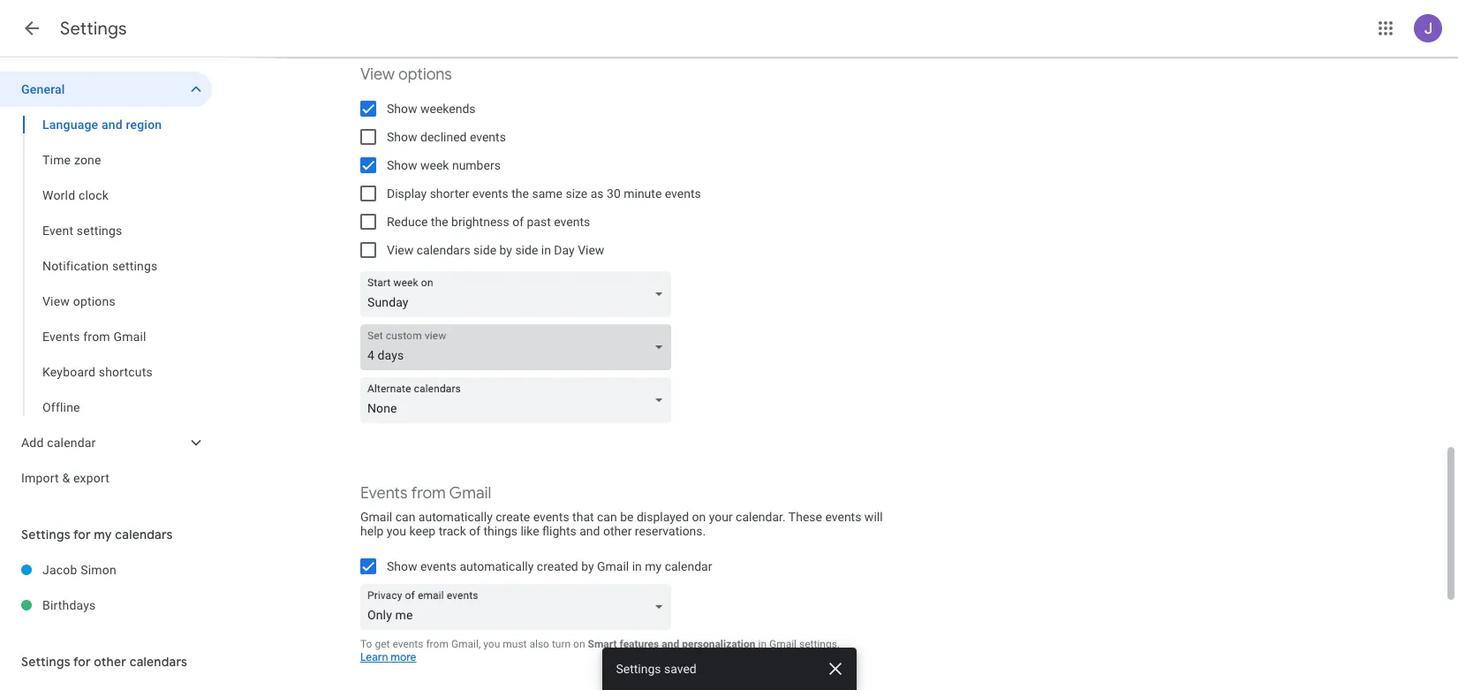 Task type: locate. For each thing, give the bounding box(es) containing it.
view
[[360, 64, 395, 85], [387, 243, 414, 257], [578, 243, 605, 257], [42, 294, 70, 308]]

calendar up &
[[47, 436, 96, 450]]

show for show week numbers
[[387, 158, 417, 172]]

gmail,
[[451, 638, 481, 650]]

2 horizontal spatial and
[[662, 638, 680, 650]]

general tree item
[[0, 72, 212, 107]]

on
[[692, 510, 706, 524], [573, 638, 585, 650]]

numbers
[[452, 158, 501, 172]]

can left be
[[597, 510, 617, 524]]

in left day
[[541, 243, 551, 257]]

the down shorter
[[431, 215, 448, 229]]

1 vertical spatial settings
[[112, 259, 158, 273]]

my up jacob simon tree item
[[94, 527, 112, 542]]

2 vertical spatial and
[[662, 638, 680, 650]]

you right help
[[387, 524, 406, 538]]

1 vertical spatial the
[[431, 215, 448, 229]]

events up "keyboard"
[[42, 330, 80, 344]]

0 vertical spatial options
[[399, 64, 452, 85]]

1 horizontal spatial on
[[692, 510, 706, 524]]

events up help
[[360, 483, 408, 504]]

1 for from the top
[[73, 527, 91, 542]]

in right personalization
[[758, 638, 767, 650]]

settings for other calendars
[[21, 654, 187, 670]]

automatically left create
[[419, 510, 493, 524]]

2 horizontal spatial in
[[758, 638, 767, 650]]

0 horizontal spatial you
[[387, 524, 406, 538]]

options
[[399, 64, 452, 85], [73, 294, 116, 308]]

by right created at the left of the page
[[581, 559, 594, 573]]

1 horizontal spatial you
[[483, 638, 500, 650]]

1 vertical spatial automatically
[[460, 559, 534, 573]]

0 horizontal spatial and
[[102, 118, 123, 132]]

can
[[396, 510, 416, 524], [597, 510, 617, 524]]

calendar
[[47, 436, 96, 450], [665, 559, 712, 573]]

settings for event settings
[[77, 224, 122, 238]]

&
[[62, 471, 70, 485]]

1 vertical spatial and
[[580, 524, 600, 538]]

and inside events from gmail gmail can automatically create events that can be displayed on your calendar. these events will help you keep track of things like flights and other reservations.
[[580, 524, 600, 538]]

offline
[[42, 400, 80, 414]]

events
[[470, 130, 506, 144], [473, 186, 509, 201], [665, 186, 701, 201], [554, 215, 590, 229], [533, 510, 570, 524], [826, 510, 862, 524], [421, 559, 457, 573], [393, 638, 424, 650]]

of right track
[[469, 524, 481, 538]]

settings down 'birthdays'
[[21, 654, 70, 670]]

show left weekends
[[387, 102, 417, 116]]

0 vertical spatial automatically
[[419, 510, 493, 524]]

0 vertical spatial from
[[83, 330, 110, 344]]

2 vertical spatial from
[[426, 638, 449, 650]]

events for events from gmail
[[42, 330, 80, 344]]

0 vertical spatial for
[[73, 527, 91, 542]]

gmail inside to get events from gmail, you must also turn on smart features and personalization in gmail settings. learn more
[[770, 638, 797, 650]]

settings right go back image
[[60, 18, 127, 40]]

display shorter events the same size as 30 minute events
[[387, 186, 701, 201]]

events
[[42, 330, 80, 344], [360, 483, 408, 504]]

calendars up jacob simon tree item
[[115, 527, 173, 542]]

0 vertical spatial by
[[500, 243, 512, 257]]

you inside events from gmail gmail can automatically create events that can be displayed on your calendar. these events will help you keep track of things like flights and other reservations.
[[387, 524, 406, 538]]

and
[[102, 118, 123, 132], [580, 524, 600, 538], [662, 638, 680, 650]]

settings for my calendars tree
[[0, 552, 212, 623]]

events right minute
[[665, 186, 701, 201]]

on inside events from gmail gmail can automatically create events that can be displayed on your calendar. these events will help you keep track of things like flights and other reservations.
[[692, 510, 706, 524]]

0 horizontal spatial side
[[474, 243, 497, 257]]

other inside events from gmail gmail can automatically create events that can be displayed on your calendar. these events will help you keep track of things like flights and other reservations.
[[603, 524, 632, 538]]

0 vertical spatial and
[[102, 118, 123, 132]]

automatically inside events from gmail gmail can automatically create events that can be displayed on your calendar. these events will help you keep track of things like flights and other reservations.
[[419, 510, 493, 524]]

settings heading
[[60, 18, 127, 40]]

your
[[709, 510, 733, 524]]

from left gmail,
[[426, 638, 449, 650]]

view options down notification
[[42, 294, 116, 308]]

None field
[[360, 271, 679, 317], [360, 324, 679, 370], [360, 377, 679, 423], [360, 584, 679, 630], [360, 271, 679, 317], [360, 324, 679, 370], [360, 377, 679, 423], [360, 584, 679, 630]]

of inside events from gmail gmail can automatically create events that can be displayed on your calendar. these events will help you keep track of things like flights and other reservations.
[[469, 524, 481, 538]]

other right that
[[603, 524, 632, 538]]

my
[[94, 527, 112, 542], [645, 559, 662, 573]]

birthdays link
[[42, 588, 212, 623]]

zone
[[74, 153, 101, 167]]

1 vertical spatial on
[[573, 638, 585, 650]]

1 show from the top
[[387, 102, 417, 116]]

calendars down "birthdays" link
[[130, 654, 187, 670]]

and left region
[[102, 118, 123, 132]]

create
[[496, 510, 530, 524]]

for for my
[[73, 527, 91, 542]]

learn
[[360, 650, 388, 664]]

gmail left settings.
[[770, 638, 797, 650]]

from for events from gmail
[[83, 330, 110, 344]]

past
[[527, 215, 551, 229]]

other down birthdays tree item at the bottom left
[[94, 654, 127, 670]]

1 horizontal spatial events
[[360, 483, 408, 504]]

1 vertical spatial of
[[469, 524, 481, 538]]

1 horizontal spatial can
[[597, 510, 617, 524]]

0 horizontal spatial on
[[573, 638, 585, 650]]

reservations.
[[635, 524, 706, 538]]

notification
[[42, 259, 109, 273]]

events right get
[[393, 638, 424, 650]]

time zone
[[42, 153, 101, 167]]

settings down features
[[616, 662, 661, 676]]

settings up jacob
[[21, 527, 70, 542]]

0 vertical spatial events
[[42, 330, 80, 344]]

0 vertical spatial other
[[603, 524, 632, 538]]

1 vertical spatial my
[[645, 559, 662, 573]]

the left same
[[512, 186, 529, 201]]

you
[[387, 524, 406, 538], [483, 638, 500, 650]]

show down keep
[[387, 559, 417, 573]]

group containing language and region
[[0, 107, 212, 425]]

2 can from the left
[[597, 510, 617, 524]]

2 for from the top
[[73, 654, 91, 670]]

for up jacob simon on the left bottom
[[73, 527, 91, 542]]

simon
[[81, 563, 116, 577]]

like
[[521, 524, 539, 538]]

on inside to get events from gmail, you must also turn on smart features and personalization in gmail settings. learn more
[[573, 638, 585, 650]]

0 vertical spatial on
[[692, 510, 706, 524]]

in
[[541, 243, 551, 257], [632, 559, 642, 573], [758, 638, 767, 650]]

0 vertical spatial view options
[[360, 64, 452, 85]]

calendars down reduce
[[417, 243, 471, 257]]

settings
[[77, 224, 122, 238], [112, 259, 158, 273]]

and right flights
[[580, 524, 600, 538]]

0 horizontal spatial of
[[469, 524, 481, 538]]

on left your
[[692, 510, 706, 524]]

side down reduce the brightness of past events
[[474, 243, 497, 257]]

language and region
[[42, 118, 162, 132]]

1 vertical spatial from
[[411, 483, 446, 504]]

of left past
[[513, 215, 524, 229]]

automatically down things
[[460, 559, 534, 573]]

2 side from the left
[[515, 243, 538, 257]]

from
[[83, 330, 110, 344], [411, 483, 446, 504], [426, 638, 449, 650]]

brightness
[[451, 215, 510, 229]]

0 horizontal spatial view options
[[42, 294, 116, 308]]

settings for settings for other calendars
[[21, 654, 70, 670]]

events for events from gmail gmail can automatically create events that can be displayed on your calendar. these events will help you keep track of things like flights and other reservations.
[[360, 483, 408, 504]]

by
[[500, 243, 512, 257], [581, 559, 594, 573]]

of
[[513, 215, 524, 229], [469, 524, 481, 538]]

for down 'birthdays'
[[73, 654, 91, 670]]

0 vertical spatial you
[[387, 524, 406, 538]]

0 horizontal spatial in
[[541, 243, 551, 257]]

settings for my calendars
[[21, 527, 173, 542]]

1 vertical spatial view options
[[42, 294, 116, 308]]

can right help
[[396, 510, 416, 524]]

1 horizontal spatial calendar
[[665, 559, 712, 573]]

30
[[607, 186, 621, 201]]

from up keyboard shortcuts
[[83, 330, 110, 344]]

to get events from gmail, you must also turn on smart features and personalization in gmail settings. learn more
[[360, 638, 840, 664]]

1 horizontal spatial in
[[632, 559, 642, 573]]

1 horizontal spatial other
[[603, 524, 632, 538]]

settings.
[[800, 638, 840, 650]]

show
[[387, 102, 417, 116], [387, 130, 417, 144], [387, 158, 417, 172], [387, 559, 417, 573]]

3 show from the top
[[387, 158, 417, 172]]

1 vertical spatial options
[[73, 294, 116, 308]]

1 horizontal spatial and
[[580, 524, 600, 538]]

1 vertical spatial you
[[483, 638, 500, 650]]

1 vertical spatial for
[[73, 654, 91, 670]]

2 show from the top
[[387, 130, 417, 144]]

0 horizontal spatial calendar
[[47, 436, 96, 450]]

2 vertical spatial calendars
[[130, 654, 187, 670]]

view down notification
[[42, 294, 70, 308]]

calendars
[[417, 243, 471, 257], [115, 527, 173, 542], [130, 654, 187, 670]]

and up saved
[[662, 638, 680, 650]]

displayed
[[637, 510, 689, 524]]

jacob
[[42, 563, 77, 577]]

1 vertical spatial calendars
[[115, 527, 173, 542]]

0 vertical spatial settings
[[77, 224, 122, 238]]

0 horizontal spatial my
[[94, 527, 112, 542]]

clock
[[79, 188, 109, 202]]

my down reservations.
[[645, 559, 662, 573]]

smart
[[588, 638, 617, 650]]

0 horizontal spatial events
[[42, 330, 80, 344]]

events inside events from gmail gmail can automatically create events that can be displayed on your calendar. these events will help you keep track of things like flights and other reservations.
[[360, 483, 408, 504]]

group
[[0, 107, 212, 425]]

created
[[537, 559, 578, 573]]

gmail
[[113, 330, 146, 344], [449, 483, 492, 504], [360, 510, 392, 524], [597, 559, 629, 573], [770, 638, 797, 650]]

side down past
[[515, 243, 538, 257]]

settings right notification
[[112, 259, 158, 273]]

view options
[[360, 64, 452, 85], [42, 294, 116, 308]]

tree
[[0, 72, 212, 496]]

0 horizontal spatial other
[[94, 654, 127, 670]]

0 vertical spatial calendar
[[47, 436, 96, 450]]

shortcuts
[[99, 365, 153, 379]]

by down reduce the brightness of past events
[[500, 243, 512, 257]]

2 vertical spatial in
[[758, 638, 767, 650]]

show for show events automatically created by gmail in my calendar
[[387, 559, 417, 573]]

options up show weekends
[[399, 64, 452, 85]]

show down show weekends
[[387, 130, 417, 144]]

in down reservations.
[[632, 559, 642, 573]]

from inside to get events from gmail, you must also turn on smart features and personalization in gmail settings. learn more
[[426, 638, 449, 650]]

from up keep
[[411, 483, 446, 504]]

settings up 'notification settings'
[[77, 224, 122, 238]]

0 horizontal spatial can
[[396, 510, 416, 524]]

1 vertical spatial events
[[360, 483, 408, 504]]

from inside events from gmail gmail can automatically create events that can be displayed on your calendar. these events will help you keep track of things like flights and other reservations.
[[411, 483, 446, 504]]

options up events from gmail on the left top of page
[[73, 294, 116, 308]]

for for other
[[73, 654, 91, 670]]

1 horizontal spatial by
[[581, 559, 594, 573]]

display
[[387, 186, 427, 201]]

the
[[512, 186, 529, 201], [431, 215, 448, 229]]

get
[[375, 638, 390, 650]]

you left must
[[483, 638, 500, 650]]

settings for settings
[[60, 18, 127, 40]]

settings for notification settings
[[112, 259, 158, 273]]

1 horizontal spatial of
[[513, 215, 524, 229]]

0 vertical spatial the
[[512, 186, 529, 201]]

4 show from the top
[[387, 559, 417, 573]]

1 horizontal spatial the
[[512, 186, 529, 201]]

personalization
[[682, 638, 756, 650]]

calendar down reservations.
[[665, 559, 712, 573]]

show up "display"
[[387, 158, 417, 172]]

1 horizontal spatial options
[[399, 64, 452, 85]]

0 horizontal spatial options
[[73, 294, 116, 308]]

1 horizontal spatial side
[[515, 243, 538, 257]]

0 vertical spatial of
[[513, 215, 524, 229]]

0 vertical spatial calendars
[[417, 243, 471, 257]]

be
[[620, 510, 634, 524]]

1 horizontal spatial my
[[645, 559, 662, 573]]

0 horizontal spatial the
[[431, 215, 448, 229]]

also
[[530, 638, 550, 650]]

on right turn
[[573, 638, 585, 650]]

declined
[[421, 130, 467, 144]]

settings saved
[[616, 662, 697, 676]]

view up show weekends
[[360, 64, 395, 85]]

view options up show weekends
[[360, 64, 452, 85]]

settings for settings saved
[[616, 662, 661, 676]]



Task type: vqa. For each thing, say whether or not it's contained in the screenshot.
you inside Events from Gmail Gmail can automatically create events that can be displayed on your calendar. These events will help you keep track of things like flights and other reservations.
yes



Task type: describe. For each thing, give the bounding box(es) containing it.
calendars for settings for my calendars
[[115, 527, 173, 542]]

things
[[484, 524, 518, 538]]

events from gmail
[[42, 330, 146, 344]]

day
[[554, 243, 575, 257]]

saved
[[664, 662, 697, 676]]

calendars for settings for other calendars
[[130, 654, 187, 670]]

events down track
[[421, 559, 457, 573]]

events up reduce the brightness of past events
[[473, 186, 509, 201]]

reduce
[[387, 215, 428, 229]]

1 can from the left
[[396, 510, 416, 524]]

world clock
[[42, 188, 109, 202]]

show for show weekends
[[387, 102, 417, 116]]

shorter
[[430, 186, 469, 201]]

add
[[21, 436, 44, 450]]

to
[[360, 638, 372, 650]]

from for events from gmail gmail can automatically create events that can be displayed on your calendar. these events will help you keep track of things like flights and other reservations.
[[411, 483, 446, 504]]

birthdays
[[42, 598, 96, 612]]

language
[[42, 118, 98, 132]]

show for show declined events
[[387, 130, 417, 144]]

events down size
[[554, 215, 590, 229]]

you inside to get events from gmail, you must also turn on smart features and personalization in gmail settings. learn more
[[483, 638, 500, 650]]

view right day
[[578, 243, 605, 257]]

minute
[[624, 186, 662, 201]]

keyboard shortcuts
[[42, 365, 153, 379]]

region
[[126, 118, 162, 132]]

more
[[391, 650, 417, 664]]

0 vertical spatial my
[[94, 527, 112, 542]]

events inside to get events from gmail, you must also turn on smart features and personalization in gmail settings. learn more
[[393, 638, 424, 650]]

gmail up the shortcuts
[[113, 330, 146, 344]]

settings for settings for my calendars
[[21, 527, 70, 542]]

events left the will
[[826, 510, 862, 524]]

time
[[42, 153, 71, 167]]

gmail up track
[[449, 483, 492, 504]]

event settings
[[42, 224, 122, 238]]

turn
[[552, 638, 571, 650]]

world
[[42, 188, 75, 202]]

features
[[620, 638, 659, 650]]

that
[[573, 510, 594, 524]]

1 horizontal spatial view options
[[360, 64, 452, 85]]

view calendars side by side in day view
[[387, 243, 605, 257]]

gmail down be
[[597, 559, 629, 573]]

0 horizontal spatial by
[[500, 243, 512, 257]]

birthdays tree item
[[0, 588, 212, 623]]

reduce the brightness of past events
[[387, 215, 590, 229]]

in inside to get events from gmail, you must also turn on smart features and personalization in gmail settings. learn more
[[758, 638, 767, 650]]

event
[[42, 224, 73, 238]]

notification settings
[[42, 259, 158, 273]]

jacob simon tree item
[[0, 552, 212, 588]]

jacob simon
[[42, 563, 116, 577]]

events up numbers
[[470, 130, 506, 144]]

show weekends
[[387, 102, 476, 116]]

0 vertical spatial in
[[541, 243, 551, 257]]

flights
[[543, 524, 577, 538]]

show week numbers
[[387, 158, 501, 172]]

must
[[503, 638, 527, 650]]

same
[[532, 186, 563, 201]]

and inside to get events from gmail, you must also turn on smart features and personalization in gmail settings. learn more
[[662, 638, 680, 650]]

size
[[566, 186, 588, 201]]

these
[[789, 510, 823, 524]]

export
[[73, 471, 110, 485]]

go back image
[[21, 18, 42, 39]]

show events automatically created by gmail in my calendar
[[387, 559, 712, 573]]

1 vertical spatial calendar
[[665, 559, 712, 573]]

tree containing general
[[0, 72, 212, 496]]

keep
[[410, 524, 436, 538]]

as
[[591, 186, 604, 201]]

1 vertical spatial other
[[94, 654, 127, 670]]

view inside group
[[42, 294, 70, 308]]

events left that
[[533, 510, 570, 524]]

add calendar
[[21, 436, 96, 450]]

will
[[865, 510, 883, 524]]

view down reduce
[[387, 243, 414, 257]]

general
[[21, 82, 65, 96]]

week
[[421, 158, 449, 172]]

track
[[439, 524, 466, 538]]

show declined events
[[387, 130, 506, 144]]

calendar.
[[736, 510, 786, 524]]

1 vertical spatial in
[[632, 559, 642, 573]]

help
[[360, 524, 384, 538]]

keyboard
[[42, 365, 96, 379]]

1 side from the left
[[474, 243, 497, 257]]

import
[[21, 471, 59, 485]]

gmail left keep
[[360, 510, 392, 524]]

calendar inside tree
[[47, 436, 96, 450]]

learn more link
[[360, 650, 417, 664]]

import & export
[[21, 471, 110, 485]]

events from gmail gmail can automatically create events that can be displayed on your calendar. these events will help you keep track of things like flights and other reservations.
[[360, 483, 883, 538]]

1 vertical spatial by
[[581, 559, 594, 573]]

weekends
[[421, 102, 476, 116]]



